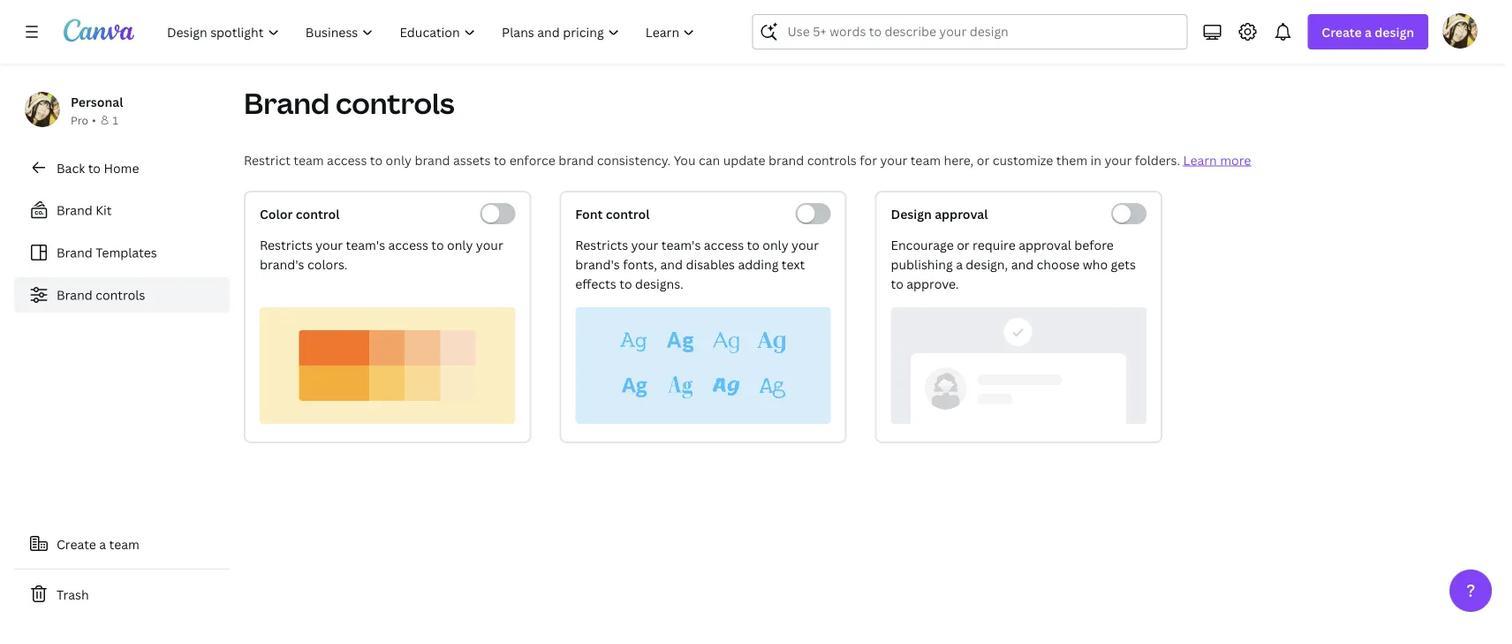 Task type: describe. For each thing, give the bounding box(es) containing it.
0 vertical spatial controls
[[336, 84, 455, 122]]

trash
[[57, 586, 89, 603]]

or inside encourage or require approval before publishing a design, and choose who gets to approve.
[[957, 236, 970, 253]]

brand up 'restrict'
[[244, 84, 330, 122]]

home
[[104, 160, 139, 176]]

to inside restricts your team's access to only your brand's colors.
[[432, 236, 444, 253]]

colors.
[[308, 256, 348, 273]]

restricts for color
[[260, 236, 313, 253]]

0 horizontal spatial only
[[386, 152, 412, 168]]

adding
[[738, 256, 779, 273]]

brand templates link
[[14, 235, 230, 270]]

brand's for fonts,
[[576, 256, 620, 273]]

back
[[57, 160, 85, 176]]

here,
[[944, 152, 974, 168]]

brand kit
[[57, 202, 112, 219]]

a inside encourage or require approval before publishing a design, and choose who gets to approve.
[[956, 256, 963, 273]]

•
[[92, 113, 96, 127]]

2 horizontal spatial team
[[911, 152, 941, 168]]

fonts,
[[623, 256, 658, 273]]

kit
[[96, 202, 112, 219]]

3 brand from the left
[[769, 152, 804, 168]]

in
[[1091, 152, 1102, 168]]

encourage or require approval before publishing a design, and choose who gets to approve.
[[891, 236, 1137, 292]]

create for create a team
[[57, 536, 96, 553]]

personal
[[71, 93, 123, 110]]

your right 'for'
[[881, 152, 908, 168]]

list containing brand kit
[[14, 193, 230, 313]]

control for color control
[[296, 205, 340, 222]]

require
[[973, 236, 1016, 253]]

2 brand from the left
[[559, 152, 594, 168]]

color control
[[260, 205, 340, 222]]

who
[[1083, 256, 1108, 273]]

0 vertical spatial or
[[977, 152, 990, 168]]

access for color control
[[388, 236, 429, 253]]

controls inside list
[[96, 287, 145, 304]]

brand controls link
[[14, 278, 230, 313]]

gets
[[1111, 256, 1137, 273]]

1 horizontal spatial team
[[294, 152, 324, 168]]

1 brand from the left
[[415, 152, 450, 168]]

restricts for font
[[576, 236, 629, 253]]

learn more link
[[1184, 152, 1252, 168]]

0 vertical spatial approval
[[935, 205, 989, 222]]

your right in
[[1105, 152, 1132, 168]]

create a design button
[[1308, 14, 1429, 49]]

0 horizontal spatial access
[[327, 152, 367, 168]]

color
[[260, 205, 293, 222]]

back to home link
[[14, 150, 230, 186]]

1 vertical spatial brand controls
[[57, 287, 145, 304]]

trash link
[[14, 577, 230, 613]]

brand kit link
[[14, 193, 230, 228]]

team's for fonts,
[[662, 236, 701, 253]]



Task type: vqa. For each thing, say whether or not it's contained in the screenshot.
team A
yes



Task type: locate. For each thing, give the bounding box(es) containing it.
1 horizontal spatial approval
[[1019, 236, 1072, 253]]

restricts your team's access to only your brand's fonts, and disables adding text effects to designs.
[[576, 236, 819, 292]]

a inside dropdown button
[[1366, 23, 1373, 40]]

you
[[674, 152, 696, 168]]

a for design
[[1366, 23, 1373, 40]]

text
[[782, 256, 805, 273]]

1 horizontal spatial control
[[606, 205, 650, 222]]

0 vertical spatial brand controls
[[244, 84, 455, 122]]

brand's
[[260, 256, 305, 273], [576, 256, 620, 273]]

restrict team access to only brand assets to enforce brand consistency. you can update brand controls for your team here, or customize them in your folders. learn more
[[244, 152, 1252, 168]]

consistency.
[[597, 152, 671, 168]]

2 vertical spatial controls
[[96, 287, 145, 304]]

approval up require on the top of the page
[[935, 205, 989, 222]]

design
[[891, 205, 932, 222]]

1 horizontal spatial or
[[977, 152, 990, 168]]

0 vertical spatial a
[[1366, 23, 1373, 40]]

0 horizontal spatial team
[[109, 536, 140, 553]]

create a team button
[[14, 527, 230, 562]]

only for color control
[[447, 236, 473, 253]]

0 horizontal spatial and
[[661, 256, 683, 273]]

brand down brand templates
[[57, 287, 93, 304]]

top level navigation element
[[156, 14, 710, 49]]

disables
[[686, 256, 735, 273]]

1 horizontal spatial brand
[[559, 152, 594, 168]]

a left design,
[[956, 256, 963, 273]]

team inside button
[[109, 536, 140, 553]]

access inside the restricts your team's access to only your brand's fonts, and disables adding text effects to designs.
[[704, 236, 744, 253]]

1 vertical spatial create
[[57, 536, 96, 553]]

only inside the restricts your team's access to only your brand's fonts, and disables adding text effects to designs.
[[763, 236, 789, 253]]

or right here,
[[977, 152, 990, 168]]

0 horizontal spatial a
[[99, 536, 106, 553]]

create a design
[[1323, 23, 1415, 40]]

to inside back to home link
[[88, 160, 101, 176]]

font control
[[576, 205, 650, 222]]

2 team's from the left
[[662, 236, 701, 253]]

publishing
[[891, 256, 953, 273]]

1 horizontal spatial and
[[1012, 256, 1034, 273]]

access
[[327, 152, 367, 168], [388, 236, 429, 253], [704, 236, 744, 253]]

brand left assets
[[415, 152, 450, 168]]

only inside restricts your team's access to only your brand's colors.
[[447, 236, 473, 253]]

2 horizontal spatial brand
[[769, 152, 804, 168]]

brand right enforce
[[559, 152, 594, 168]]

create for create a design
[[1323, 23, 1363, 40]]

team's for colors.
[[346, 236, 385, 253]]

1 team's from the left
[[346, 236, 385, 253]]

only up the adding
[[763, 236, 789, 253]]

1 horizontal spatial restricts
[[576, 236, 629, 253]]

a left design
[[1366, 23, 1373, 40]]

your up colors.
[[316, 236, 343, 253]]

restricts your team's access to only your brand's colors.
[[260, 236, 504, 273]]

0 horizontal spatial brand's
[[260, 256, 305, 273]]

and inside encourage or require approval before publishing a design, and choose who gets to approve.
[[1012, 256, 1034, 273]]

1 horizontal spatial a
[[956, 256, 963, 273]]

controls down brand templates link
[[96, 287, 145, 304]]

your up text
[[792, 236, 819, 253]]

team's up colors.
[[346, 236, 385, 253]]

learn
[[1184, 152, 1218, 168]]

encourage
[[891, 236, 954, 253]]

create a team
[[57, 536, 140, 553]]

assets
[[453, 152, 491, 168]]

control
[[296, 205, 340, 222], [606, 205, 650, 222]]

list
[[14, 193, 230, 313]]

brand controls
[[244, 84, 455, 122], [57, 287, 145, 304]]

0 horizontal spatial brand
[[415, 152, 450, 168]]

brand left "kit" at the left of the page
[[57, 202, 93, 219]]

restricts down color
[[260, 236, 313, 253]]

only down assets
[[447, 236, 473, 253]]

brand for brand controls link
[[57, 287, 93, 304]]

brand
[[244, 84, 330, 122], [57, 202, 93, 219], [57, 244, 93, 261], [57, 287, 93, 304]]

brand down "brand kit"
[[57, 244, 93, 261]]

a for team
[[99, 536, 106, 553]]

2 vertical spatial a
[[99, 536, 106, 553]]

approval inside encourage or require approval before publishing a design, and choose who gets to approve.
[[1019, 236, 1072, 253]]

access for font control
[[704, 236, 744, 253]]

team
[[294, 152, 324, 168], [911, 152, 941, 168], [109, 536, 140, 553]]

design
[[1376, 23, 1415, 40]]

approval
[[935, 205, 989, 222], [1019, 236, 1072, 253]]

1 restricts from the left
[[260, 236, 313, 253]]

pro
[[71, 113, 88, 127]]

brand's inside the restricts your team's access to only your brand's fonts, and disables adding text effects to designs.
[[576, 256, 620, 273]]

Search search field
[[788, 15, 1153, 49]]

2 restricts from the left
[[576, 236, 629, 253]]

before
[[1075, 236, 1114, 253]]

1 horizontal spatial team's
[[662, 236, 701, 253]]

None search field
[[753, 14, 1188, 49]]

access inside restricts your team's access to only your brand's colors.
[[388, 236, 429, 253]]

pro •
[[71, 113, 96, 127]]

effects
[[576, 275, 617, 292]]

design approval
[[891, 205, 989, 222]]

can
[[699, 152, 721, 168]]

1 vertical spatial controls
[[808, 152, 857, 168]]

enforce
[[510, 152, 556, 168]]

brand's up effects
[[576, 256, 620, 273]]

them
[[1057, 152, 1088, 168]]

team's inside the restricts your team's access to only your brand's fonts, and disables adding text effects to designs.
[[662, 236, 701, 253]]

for
[[860, 152, 878, 168]]

your down assets
[[476, 236, 504, 253]]

2 horizontal spatial only
[[763, 236, 789, 253]]

to
[[370, 152, 383, 168], [494, 152, 507, 168], [88, 160, 101, 176], [432, 236, 444, 253], [747, 236, 760, 253], [620, 275, 632, 292], [891, 275, 904, 292]]

1 horizontal spatial brand controls
[[244, 84, 455, 122]]

1 horizontal spatial brand's
[[576, 256, 620, 273]]

team left here,
[[911, 152, 941, 168]]

only for font control
[[763, 236, 789, 253]]

customize
[[993, 152, 1054, 168]]

team's up disables
[[662, 236, 701, 253]]

restricts down font control
[[576, 236, 629, 253]]

choose
[[1037, 256, 1080, 273]]

brand right the update
[[769, 152, 804, 168]]

create inside button
[[57, 536, 96, 553]]

brand
[[415, 152, 450, 168], [559, 152, 594, 168], [769, 152, 804, 168]]

0 horizontal spatial brand controls
[[57, 287, 145, 304]]

restricts inside restricts your team's access to only your brand's colors.
[[260, 236, 313, 253]]

brand templates
[[57, 244, 157, 261]]

to inside encourage or require approval before publishing a design, and choose who gets to approve.
[[891, 275, 904, 292]]

restricts
[[260, 236, 313, 253], [576, 236, 629, 253]]

1 horizontal spatial access
[[388, 236, 429, 253]]

only
[[386, 152, 412, 168], [447, 236, 473, 253], [763, 236, 789, 253]]

1 horizontal spatial create
[[1323, 23, 1363, 40]]

create left design
[[1323, 23, 1363, 40]]

your up fonts,
[[632, 236, 659, 253]]

brand for brand templates link
[[57, 244, 93, 261]]

brand's for colors.
[[260, 256, 305, 273]]

designs.
[[635, 275, 684, 292]]

design,
[[966, 256, 1009, 273]]

approve.
[[907, 275, 959, 292]]

and down require on the top of the page
[[1012, 256, 1034, 273]]

brand for brand kit link
[[57, 202, 93, 219]]

font
[[576, 205, 603, 222]]

create up trash
[[57, 536, 96, 553]]

update
[[724, 152, 766, 168]]

restrict
[[244, 152, 291, 168]]

1 and from the left
[[661, 256, 683, 273]]

folders.
[[1135, 152, 1181, 168]]

0 horizontal spatial approval
[[935, 205, 989, 222]]

0 horizontal spatial restricts
[[260, 236, 313, 253]]

0 vertical spatial create
[[1323, 23, 1363, 40]]

controls down top level navigation element
[[336, 84, 455, 122]]

your
[[881, 152, 908, 168], [1105, 152, 1132, 168], [316, 236, 343, 253], [476, 236, 504, 253], [632, 236, 659, 253], [792, 236, 819, 253]]

approval up choose
[[1019, 236, 1072, 253]]

back to home
[[57, 160, 139, 176]]

1
[[113, 113, 118, 127]]

or up design,
[[957, 236, 970, 253]]

brand's left colors.
[[260, 256, 305, 273]]

1 vertical spatial or
[[957, 236, 970, 253]]

2 horizontal spatial access
[[704, 236, 744, 253]]

2 horizontal spatial controls
[[808, 152, 857, 168]]

stephanie aranda image
[[1443, 13, 1479, 48]]

2 control from the left
[[606, 205, 650, 222]]

team up trash link
[[109, 536, 140, 553]]

brand's inside restricts your team's access to only your brand's colors.
[[260, 256, 305, 273]]

control right font
[[606, 205, 650, 222]]

a inside button
[[99, 536, 106, 553]]

2 brand's from the left
[[576, 256, 620, 273]]

1 brand's from the left
[[260, 256, 305, 273]]

control for font control
[[606, 205, 650, 222]]

0 horizontal spatial controls
[[96, 287, 145, 304]]

1 horizontal spatial controls
[[336, 84, 455, 122]]

a
[[1366, 23, 1373, 40], [956, 256, 963, 273], [99, 536, 106, 553]]

and inside the restricts your team's access to only your brand's fonts, and disables adding text effects to designs.
[[661, 256, 683, 273]]

0 horizontal spatial or
[[957, 236, 970, 253]]

only left assets
[[386, 152, 412, 168]]

create
[[1323, 23, 1363, 40], [57, 536, 96, 553]]

0 horizontal spatial team's
[[346, 236, 385, 253]]

control right color
[[296, 205, 340, 222]]

create inside dropdown button
[[1323, 23, 1363, 40]]

1 control from the left
[[296, 205, 340, 222]]

templates
[[96, 244, 157, 261]]

2 and from the left
[[1012, 256, 1034, 273]]

restricts inside the restricts your team's access to only your brand's fonts, and disables adding text effects to designs.
[[576, 236, 629, 253]]

controls left 'for'
[[808, 152, 857, 168]]

0 horizontal spatial create
[[57, 536, 96, 553]]

and up designs.
[[661, 256, 683, 273]]

controls
[[336, 84, 455, 122], [808, 152, 857, 168], [96, 287, 145, 304]]

a up trash link
[[99, 536, 106, 553]]

or
[[977, 152, 990, 168], [957, 236, 970, 253]]

team's inside restricts your team's access to only your brand's colors.
[[346, 236, 385, 253]]

1 vertical spatial approval
[[1019, 236, 1072, 253]]

2 horizontal spatial a
[[1366, 23, 1373, 40]]

1 vertical spatial a
[[956, 256, 963, 273]]

1 horizontal spatial only
[[447, 236, 473, 253]]

team's
[[346, 236, 385, 253], [662, 236, 701, 253]]

team right 'restrict'
[[294, 152, 324, 168]]

0 horizontal spatial control
[[296, 205, 340, 222]]

more
[[1221, 152, 1252, 168]]

and
[[661, 256, 683, 273], [1012, 256, 1034, 273]]



